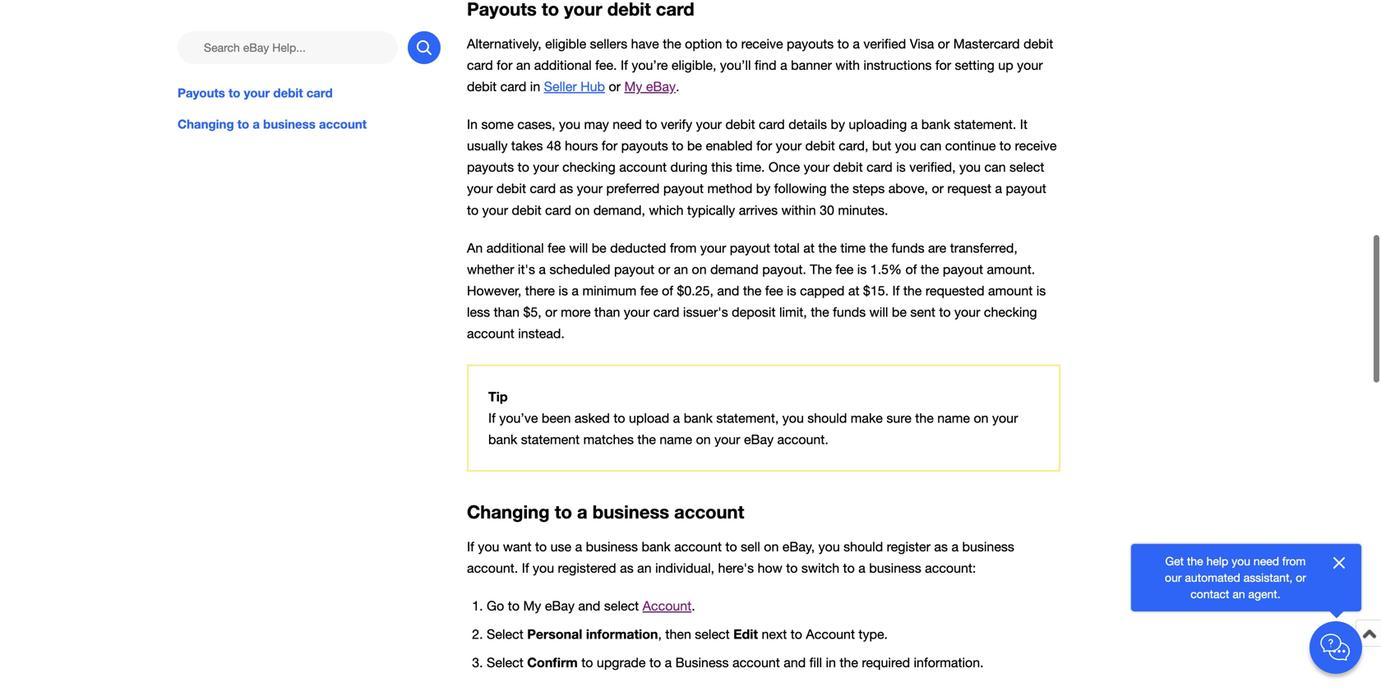 Task type: locate. For each thing, give the bounding box(es) containing it.
receive up find
[[742, 36, 784, 51]]

select up business
[[695, 627, 730, 642]]

1 horizontal spatial name
[[938, 411, 971, 426]]

the right fill
[[840, 656, 859, 671]]

0 vertical spatial as
[[560, 181, 573, 196]]

fill
[[810, 656, 823, 671]]

is
[[897, 160, 906, 175], [858, 262, 867, 277], [559, 283, 568, 299], [787, 283, 797, 299], [1037, 283, 1046, 299]]

ebay up personal
[[545, 599, 575, 614]]

an inside the if you want to use a business bank account to sell on ebay, you should register as a business account. if you registered as an individual, here's how to switch to a business account:
[[638, 561, 652, 576]]

upload
[[629, 411, 670, 426]]

receive inside alternatively, eligible sellers have the option to receive payouts to a verified visa or mastercard debit card for an additional fee. if you're eligible, you'll find a banner with instructions for setting up your debit card in
[[742, 36, 784, 51]]

edit
[[734, 627, 758, 642]]

select
[[1010, 160, 1045, 175], [604, 599, 639, 614], [695, 627, 730, 642]]

0 horizontal spatial receive
[[742, 36, 784, 51]]

account.
[[778, 432, 829, 447], [467, 561, 518, 576]]

48
[[547, 138, 562, 153]]

1 vertical spatial in
[[826, 656, 836, 671]]

select for confirm
[[487, 656, 524, 671]]

you up switch
[[819, 539, 840, 555]]

an inside alternatively, eligible sellers have the option to receive payouts to a verified visa or mastercard debit card for an additional fee. if you're eligible, you'll find a banner with instructions for setting up your debit card in
[[516, 57, 531, 73]]

1 vertical spatial select
[[487, 656, 524, 671]]

you right help
[[1232, 555, 1251, 568]]

1 vertical spatial from
[[1283, 555, 1307, 568]]

0 vertical spatial account
[[643, 599, 692, 614]]

payouts down usually
[[467, 160, 514, 175]]

0 horizontal spatial be
[[592, 241, 607, 256]]

if down tip
[[489, 411, 496, 426]]

0 vertical spatial of
[[906, 262, 917, 277]]

an additional fee will be deducted from your payout total at the time the funds are transferred, whether it's a scheduled payout or an on demand payout. the fee is 1.5% of the payout amount. however, there is a minimum fee of $0.25, and the fee is capped at $15. if the requested amount is less than $5, or more than your card issuer's deposit limit, the funds will be sent to your checking account instead.
[[467, 241, 1046, 342]]

name down upload
[[660, 432, 693, 447]]

to inside payouts to your debit card link
[[229, 86, 241, 100]]

select inside 'in some cases, you may need to verify your debit card details by uploading a bank statement. it usually takes 48 hours for payouts to be enabled for your debit card, but you can continue to receive payouts to your checking account during this time. once your debit card is verified, you can select your debit card as your preferred payout method by following the steps above, or request a payout to your debit card on demand, which typically arrives within 30 minutes.'
[[1010, 160, 1045, 175]]

if inside tip if you've been asked to upload a bank statement, you should make sure the name on your bank statement matches the name on your ebay account.
[[489, 411, 496, 426]]

0 vertical spatial name
[[938, 411, 971, 426]]

be left sent
[[892, 305, 907, 320]]

card down alternatively,
[[467, 57, 493, 73]]

card,
[[839, 138, 869, 153]]

a down then
[[665, 656, 672, 671]]

if inside an additional fee will be deducted from your payout total at the time the funds are transferred, whether it's a scheduled payout or an on demand payout. the fee is 1.5% of the payout amount. however, there is a minimum fee of $0.25, and the fee is capped at $15. if the requested amount is less than $5, or more than your card issuer's deposit limit, the funds will be sent to your checking account instead.
[[893, 283, 900, 299]]

in some cases, you may need to verify your debit card details by uploading a bank statement. it usually takes 48 hours for payouts to be enabled for your debit card, but you can continue to receive payouts to your checking account during this time. once your debit card is verified, you can select your debit card as your preferred payout method by following the steps above, or request a payout to your debit card on demand, which typically arrives within 30 minutes.
[[467, 117, 1057, 218]]

to down statement.
[[1000, 138, 1012, 153]]

1 vertical spatial .
[[692, 599, 696, 614]]

1 vertical spatial account.
[[467, 561, 518, 576]]

0 horizontal spatial of
[[662, 283, 674, 299]]

0 vertical spatial funds
[[892, 241, 925, 256]]

will
[[570, 241, 588, 256], [870, 305, 889, 320]]

of left $0.25,
[[662, 283, 674, 299]]

1 vertical spatial should
[[844, 539, 884, 555]]

1 vertical spatial be
[[592, 241, 607, 256]]

in inside 'select confirm to upgrade to a business account and fill in the required information.'
[[826, 656, 836, 671]]

automated
[[1186, 571, 1241, 585]]

0 horizontal spatial checking
[[563, 160, 616, 175]]

2 vertical spatial ebay
[[545, 599, 575, 614]]

1 vertical spatial account
[[806, 627, 855, 642]]

select inside 'select confirm to upgrade to a business account and fill in the required information.'
[[487, 656, 524, 671]]

funds
[[892, 241, 925, 256], [833, 305, 866, 320]]

debit
[[1024, 36, 1054, 51], [467, 79, 497, 94], [273, 86, 303, 100], [726, 117, 756, 132], [806, 138, 836, 153], [834, 160, 863, 175], [497, 181, 526, 196], [512, 203, 542, 218]]

or right assistant,
[[1297, 571, 1307, 585]]

asked
[[575, 411, 610, 426]]

then
[[666, 627, 692, 642]]

0 vertical spatial and
[[718, 283, 740, 299]]

from down which
[[670, 241, 697, 256]]

0 vertical spatial additional
[[534, 57, 592, 73]]

an left agent.
[[1233, 588, 1246, 601]]

0 vertical spatial changing to a business account
[[178, 117, 367, 132]]

deducted
[[611, 241, 667, 256]]

can up verified,
[[921, 138, 942, 153]]

additional up it's
[[487, 241, 544, 256]]

will down $15.
[[870, 305, 889, 320]]

bank inside 'in some cases, you may need to verify your debit card details by uploading a bank statement. it usually takes 48 hours for payouts to be enabled for your debit card, but you can continue to receive payouts to your checking account during this time. once your debit card is verified, you can select your debit card as your preferred payout method by following the steps above, or request a payout to your debit card on demand, which typically arrives within 30 minutes.'
[[922, 117, 951, 132]]

1 horizontal spatial need
[[1254, 555, 1280, 568]]

1 horizontal spatial funds
[[892, 241, 925, 256]]

the right get
[[1188, 555, 1204, 568]]

0 vertical spatial will
[[570, 241, 588, 256]]

on inside the if you want to use a business bank account to sell on ebay, you should register as a business account. if you registered as an individual, here's how to switch to a business account:
[[764, 539, 779, 555]]

debit up changing to a business account link
[[273, 86, 303, 100]]

0 vertical spatial receive
[[742, 36, 784, 51]]

1 horizontal spatial be
[[688, 138, 702, 153]]

sellers
[[590, 36, 628, 51]]

hub
[[581, 79, 605, 94]]

1 vertical spatial by
[[757, 181, 771, 196]]

0 vertical spatial from
[[670, 241, 697, 256]]

receive inside 'in some cases, you may need to verify your debit card details by uploading a bank statement. it usually takes 48 hours for payouts to be enabled for your debit card, but you can continue to receive payouts to your checking account during this time. once your debit card is verified, you can select your debit card as your preferred payout method by following the steps above, or request a payout to your debit card on demand, which typically arrives within 30 minutes.'
[[1015, 138, 1057, 153]]

payouts up banner in the top right of the page
[[787, 36, 834, 51]]

bank down you've
[[489, 432, 518, 447]]

as right registered
[[620, 561, 634, 576]]

for
[[497, 57, 513, 73], [936, 57, 952, 73], [602, 138, 618, 153], [757, 138, 773, 153]]

account down payouts to your debit card link at the left top of page
[[319, 117, 367, 132]]

my
[[625, 79, 643, 94], [524, 599, 542, 614]]

debit down details
[[806, 138, 836, 153]]

want
[[503, 539, 532, 555]]

is up "above,"
[[897, 160, 906, 175]]

bank right upload
[[684, 411, 713, 426]]

get the help you need from our automated assistant, or contact an agent. tooltip
[[1158, 554, 1314, 603]]

or right visa
[[938, 36, 950, 51]]

1 vertical spatial and
[[579, 599, 601, 614]]

2 horizontal spatial ebay
[[744, 432, 774, 447]]

0 vertical spatial changing
[[178, 117, 234, 132]]

you down continue
[[960, 160, 981, 175]]

0 horizontal spatial account.
[[467, 561, 518, 576]]

1 horizontal spatial ebay
[[646, 79, 676, 94]]

1 horizontal spatial and
[[718, 283, 740, 299]]

0 vertical spatial need
[[613, 117, 642, 132]]

account inside 'select confirm to upgrade to a business account and fill in the required information.'
[[733, 656, 780, 671]]

. up the select personal information , then select edit next to account type.
[[692, 599, 696, 614]]

account inside the if you want to use a business bank account to sell on ebay, you should register as a business account. if you registered as an individual, here's how to switch to a business account:
[[675, 539, 722, 555]]

0 vertical spatial can
[[921, 138, 942, 153]]

1 horizontal spatial receive
[[1015, 138, 1057, 153]]

a up 'account:'
[[952, 539, 959, 555]]

verified
[[864, 36, 907, 51]]

0 horizontal spatial .
[[676, 79, 680, 94]]

should left register on the bottom right of the page
[[844, 539, 884, 555]]

demand
[[711, 262, 759, 277]]

1 horizontal spatial select
[[695, 627, 730, 642]]

bank
[[922, 117, 951, 132], [684, 411, 713, 426], [489, 432, 518, 447], [642, 539, 671, 555]]

changing to a business account down payouts to your debit card
[[178, 117, 367, 132]]

select for personal
[[487, 627, 524, 642]]

be up scheduled
[[592, 241, 607, 256]]

type.
[[859, 627, 888, 642]]

0 vertical spatial by
[[831, 117, 846, 132]]

from inside get the help you need from our automated assistant, or contact an agent.
[[1283, 555, 1307, 568]]

to up matches
[[614, 411, 626, 426]]

1 vertical spatial ebay
[[744, 432, 774, 447]]

debit right mastercard
[[1024, 36, 1054, 51]]

30
[[820, 203, 835, 218]]

and inside an additional fee will be deducted from your payout total at the time the funds are transferred, whether it's a scheduled payout or an on demand payout. the fee is 1.5% of the payout amount. however, there is a minimum fee of $0.25, and the fee is capped at $15. if the requested amount is less than $5, or more than your card issuer's deposit limit, the funds will be sent to your checking account instead.
[[718, 283, 740, 299]]

for left setting
[[936, 57, 952, 73]]

name right sure
[[938, 411, 971, 426]]

0 vertical spatial should
[[808, 411, 847, 426]]

the right have
[[663, 36, 682, 51]]

there
[[525, 283, 555, 299]]

the down capped
[[811, 305, 830, 320]]

with
[[836, 57, 860, 73]]

1 vertical spatial select
[[604, 599, 639, 614]]

0 horizontal spatial ebay
[[545, 599, 575, 614]]

1 vertical spatial need
[[1254, 555, 1280, 568]]

1 vertical spatial additional
[[487, 241, 544, 256]]

above,
[[889, 181, 929, 196]]

from
[[670, 241, 697, 256], [1283, 555, 1307, 568]]

1 horizontal spatial of
[[906, 262, 917, 277]]

demand,
[[594, 203, 646, 218]]

business
[[676, 656, 729, 671]]

hours
[[565, 138, 598, 153]]

the
[[663, 36, 682, 51], [831, 181, 849, 196], [819, 241, 837, 256], [870, 241, 888, 256], [921, 262, 940, 277], [743, 283, 762, 299], [904, 283, 922, 299], [811, 305, 830, 320], [916, 411, 934, 426], [638, 432, 656, 447], [1188, 555, 1204, 568], [840, 656, 859, 671]]

,
[[658, 627, 662, 642]]

1 vertical spatial my
[[524, 599, 542, 614]]

account. down statement, on the right of the page
[[778, 432, 829, 447]]

to right go
[[508, 599, 520, 614]]

tip
[[489, 389, 508, 405]]

use
[[551, 539, 572, 555]]

1 horizontal spatial my
[[625, 79, 643, 94]]

mastercard
[[954, 36, 1020, 51]]

debit down takes in the left top of the page
[[497, 181, 526, 196]]

may
[[584, 117, 609, 132]]

continue
[[946, 138, 996, 153]]

the up the at the top right
[[819, 241, 837, 256]]

1 vertical spatial changing
[[467, 501, 550, 523]]

funds down $15.
[[833, 305, 866, 320]]

card
[[467, 57, 493, 73], [501, 79, 527, 94], [307, 86, 333, 100], [759, 117, 785, 132], [867, 160, 893, 175], [530, 181, 556, 196], [545, 203, 572, 218], [654, 305, 680, 320]]

checking
[[563, 160, 616, 175], [985, 305, 1038, 320]]

1 vertical spatial as
[[935, 539, 948, 555]]

the inside 'select confirm to upgrade to a business account and fill in the required information.'
[[840, 656, 859, 671]]

agent.
[[1249, 588, 1281, 601]]

switch
[[802, 561, 840, 576]]

0 vertical spatial at
[[804, 241, 815, 256]]

than down minimum
[[595, 305, 621, 320]]

$5,
[[524, 305, 542, 320]]

2 select from the top
[[487, 656, 524, 671]]

alternatively,
[[467, 36, 542, 51]]

1 vertical spatial will
[[870, 305, 889, 320]]

funds left are in the top of the page
[[892, 241, 925, 256]]

1 horizontal spatial account
[[806, 627, 855, 642]]

0 horizontal spatial at
[[804, 241, 815, 256]]

0 horizontal spatial changing
[[178, 117, 234, 132]]

select inside the select personal information , then select edit next to account type.
[[487, 627, 524, 642]]

1 horizontal spatial by
[[831, 117, 846, 132]]

to inside tip if you've been asked to upload a bank statement, you should make sure the name on your bank statement matches the name on your ebay account.
[[614, 411, 626, 426]]

can
[[921, 138, 942, 153], [985, 160, 1006, 175]]

changing up want
[[467, 501, 550, 523]]

in inside alternatively, eligible sellers have the option to receive payouts to a verified visa or mastercard debit card for an additional fee. if you're eligible, you'll find a banner with instructions for setting up your debit card in
[[530, 79, 541, 94]]

a
[[853, 36, 860, 51], [781, 57, 788, 73], [911, 117, 918, 132], [253, 117, 260, 132], [996, 181, 1003, 196], [539, 262, 546, 277], [572, 283, 579, 299], [673, 411, 680, 426], [577, 501, 588, 523], [575, 539, 582, 555], [952, 539, 959, 555], [859, 561, 866, 576], [665, 656, 672, 671]]

1 vertical spatial at
[[849, 283, 860, 299]]

1 horizontal spatial can
[[985, 160, 1006, 175]]

a inside changing to a business account link
[[253, 117, 260, 132]]

$0.25,
[[677, 283, 714, 299]]

minutes.
[[838, 203, 889, 218]]

2 than from the left
[[595, 305, 621, 320]]

the up deposit
[[743, 283, 762, 299]]

1 horizontal spatial account.
[[778, 432, 829, 447]]

0 vertical spatial be
[[688, 138, 702, 153]]

as inside 'in some cases, you may need to verify your debit card details by uploading a bank statement. it usually takes 48 hours for payouts to be enabled for your debit card, but you can continue to receive payouts to your checking account during this time. once your debit card is verified, you can select your debit card as your preferred payout method by following the steps above, or request a payout to your debit card on demand, which typically arrives within 30 minutes.'
[[560, 181, 573, 196]]

or inside get the help you need from our automated assistant, or contact an agent.
[[1297, 571, 1307, 585]]

2 vertical spatial and
[[784, 656, 806, 671]]

checking down amount
[[985, 305, 1038, 320]]

the inside 'in some cases, you may need to verify your debit card details by uploading a bank statement. it usually takes 48 hours for payouts to be enabled for your debit card, but you can continue to receive payouts to your checking account during this time. once your debit card is verified, you can select your debit card as your preferred payout method by following the steps above, or request a payout to your debit card on demand, which typically arrives within 30 minutes.'
[[831, 181, 849, 196]]

a right switch
[[859, 561, 866, 576]]

1 select from the top
[[487, 627, 524, 642]]

1 vertical spatial payouts
[[622, 138, 669, 153]]

1 horizontal spatial in
[[826, 656, 836, 671]]

get
[[1166, 555, 1185, 568]]

total
[[774, 241, 800, 256]]

1 vertical spatial of
[[662, 283, 674, 299]]

be up during
[[688, 138, 702, 153]]

of right "1.5%"
[[906, 262, 917, 277]]

account inside changing to a business account link
[[319, 117, 367, 132]]

need up assistant,
[[1254, 555, 1280, 568]]

requested
[[926, 283, 985, 299]]

select for account
[[604, 599, 639, 614]]

select inside the select personal information , then select edit next to account type.
[[695, 627, 730, 642]]

payouts
[[787, 36, 834, 51], [622, 138, 669, 153], [467, 160, 514, 175]]

than
[[494, 305, 520, 320], [595, 305, 621, 320]]

payouts down the "verify"
[[622, 138, 669, 153]]

0 horizontal spatial by
[[757, 181, 771, 196]]

0 horizontal spatial will
[[570, 241, 588, 256]]

2 horizontal spatial be
[[892, 305, 907, 320]]

additional up the seller
[[534, 57, 592, 73]]

or
[[938, 36, 950, 51], [609, 79, 621, 94], [932, 181, 944, 196], [659, 262, 670, 277], [545, 305, 557, 320], [1297, 571, 1307, 585]]

you've
[[500, 411, 538, 426]]

if
[[621, 57, 628, 73], [893, 283, 900, 299], [489, 411, 496, 426], [467, 539, 475, 555], [522, 561, 529, 576]]

to down the ','
[[650, 656, 661, 671]]

0 horizontal spatial need
[[613, 117, 642, 132]]

how
[[758, 561, 783, 576]]

statement,
[[717, 411, 779, 426]]

and
[[718, 283, 740, 299], [579, 599, 601, 614], [784, 656, 806, 671]]

payout up demand
[[730, 241, 771, 256]]

2 vertical spatial select
[[695, 627, 730, 642]]

usually
[[467, 138, 508, 153]]

to right switch
[[844, 561, 855, 576]]

payouts
[[178, 86, 225, 100]]

or down verified,
[[932, 181, 944, 196]]

2 vertical spatial as
[[620, 561, 634, 576]]

payouts inside alternatively, eligible sellers have the option to receive payouts to a verified visa or mastercard debit card for an additional fee. if you're eligible, you'll find a banner with instructions for setting up your debit card in
[[787, 36, 834, 51]]

request
[[948, 181, 992, 196]]

select down it
[[1010, 160, 1045, 175]]

select left "confirm"
[[487, 656, 524, 671]]

payout
[[664, 181, 704, 196], [1006, 181, 1047, 196], [730, 241, 771, 256], [614, 262, 655, 277], [943, 262, 984, 277]]

the right sure
[[916, 411, 934, 426]]

2 horizontal spatial and
[[784, 656, 806, 671]]

. down eligible, on the top
[[676, 79, 680, 94]]

0 horizontal spatial name
[[660, 432, 693, 447]]

1 vertical spatial can
[[985, 160, 1006, 175]]

1 horizontal spatial .
[[692, 599, 696, 614]]

or right $5,
[[545, 305, 557, 320]]

capped
[[800, 283, 845, 299]]

0 horizontal spatial funds
[[833, 305, 866, 320]]

2 horizontal spatial payouts
[[787, 36, 834, 51]]

business
[[263, 117, 316, 132], [593, 501, 670, 523], [586, 539, 638, 555], [963, 539, 1015, 555], [870, 561, 922, 576]]

select for edit
[[695, 627, 730, 642]]

1 vertical spatial receive
[[1015, 138, 1057, 153]]

debit up it's
[[512, 203, 542, 218]]

and down demand
[[718, 283, 740, 299]]

an down alternatively,
[[516, 57, 531, 73]]

or inside alternatively, eligible sellers have the option to receive payouts to a verified visa or mastercard debit card for an additional fee. if you're eligible, you'll find a banner with instructions for setting up your debit card in
[[938, 36, 950, 51]]

2 vertical spatial payouts
[[467, 160, 514, 175]]

the inside get the help you need from our automated assistant, or contact an agent.
[[1188, 555, 1204, 568]]

ebay inside tip if you've been asked to upload a bank statement, you should make sure the name on your bank statement matches the name on your ebay account.
[[744, 432, 774, 447]]

on
[[575, 203, 590, 218], [692, 262, 707, 277], [974, 411, 989, 426], [696, 432, 711, 447], [764, 539, 779, 555]]

select
[[487, 627, 524, 642], [487, 656, 524, 671]]

to right the how
[[787, 561, 798, 576]]

account. inside tip if you've been asked to upload a bank statement, you should make sure the name on your bank statement matches the name on your ebay account.
[[778, 432, 829, 447]]

to down payouts to your debit card
[[238, 117, 249, 132]]

eligible,
[[672, 57, 717, 73]]

you're
[[632, 57, 668, 73]]

preferred
[[607, 181, 660, 196]]

2 horizontal spatial select
[[1010, 160, 1045, 175]]

setting
[[955, 57, 995, 73]]

0 horizontal spatial my
[[524, 599, 542, 614]]

2 horizontal spatial as
[[935, 539, 948, 555]]

as up 'account:'
[[935, 539, 948, 555]]

1 vertical spatial checking
[[985, 305, 1038, 320]]

at left $15.
[[849, 283, 860, 299]]

0 horizontal spatial as
[[560, 181, 573, 196]]

card left details
[[759, 117, 785, 132]]

to inside the select personal information , then select edit next to account type.
[[791, 627, 803, 642]]

and left fill
[[784, 656, 806, 671]]

0 horizontal spatial select
[[604, 599, 639, 614]]

account inside 'in some cases, you may need to verify your debit card details by uploading a bank statement. it usually takes 48 hours for payouts to be enabled for your debit card, but you can continue to receive payouts to your checking account during this time. once your debit card is verified, you can select your debit card as your preferred payout method by following the steps above, or request a payout to your debit card on demand, which typically arrives within 30 minutes.'
[[620, 160, 667, 175]]

an
[[516, 57, 531, 73], [674, 262, 689, 277], [638, 561, 652, 576], [1233, 588, 1246, 601]]

0 horizontal spatial in
[[530, 79, 541, 94]]

will up scheduled
[[570, 241, 588, 256]]

account:
[[925, 561, 977, 576]]

account. down want
[[467, 561, 518, 576]]

2 vertical spatial be
[[892, 305, 907, 320]]

takes
[[512, 138, 543, 153]]

1 horizontal spatial than
[[595, 305, 621, 320]]

account down less
[[467, 326, 515, 342]]

if right fee. at the left top of the page
[[621, 57, 628, 73]]



Task type: vqa. For each thing, say whether or not it's contained in the screenshot.
bottom origional
no



Task type: describe. For each thing, give the bounding box(es) containing it.
to up use
[[555, 501, 572, 523]]

tip if you've been asked to upload a bank statement, you should make sure the name on your bank statement matches the name on your ebay account.
[[489, 389, 1019, 447]]

account inside the select personal information , then select edit next to account type.
[[806, 627, 855, 642]]

need inside get the help you need from our automated assistant, or contact an agent.
[[1254, 555, 1280, 568]]

the down are in the top of the page
[[921, 262, 940, 277]]

banner
[[791, 57, 832, 73]]

individual,
[[656, 561, 715, 576]]

account up sell
[[675, 501, 745, 523]]

if you want to use a business bank account to sell on ebay, you should register as a business account. if you registered as an individual, here's how to switch to a business account:
[[467, 539, 1015, 576]]

payout down during
[[664, 181, 704, 196]]

should inside the if you want to use a business bank account to sell on ebay, you should register as a business account. if you registered as an individual, here's how to switch to a business account:
[[844, 539, 884, 555]]

arrives
[[739, 203, 778, 218]]

statement
[[521, 432, 580, 447]]

details
[[789, 117, 828, 132]]

a right request
[[996, 181, 1003, 196]]

debit up enabled
[[726, 117, 756, 132]]

checking inside 'in some cases, you may need to verify your debit card details by uploading a bank statement. it usually takes 48 hours for payouts to be enabled for your debit card, but you can continue to receive payouts to your checking account during this time. once your debit card is verified, you can select your debit card as your preferred payout method by following the steps above, or request a payout to your debit card on demand, which typically arrives within 30 minutes.'
[[563, 160, 616, 175]]

seller
[[544, 79, 577, 94]]

a inside tip if you've been asked to upload a bank statement, you should make sure the name on your bank statement matches the name on your ebay account.
[[673, 411, 680, 426]]

to inside an additional fee will be deducted from your payout total at the time the funds are transferred, whether it's a scheduled payout or an on demand payout. the fee is 1.5% of the payout amount. however, there is a minimum fee of $0.25, and the fee is capped at $15. if the requested amount is less than $5, or more than your card issuer's deposit limit, the funds will be sent to your checking account instead.
[[940, 305, 951, 320]]

0 vertical spatial ebay
[[646, 79, 676, 94]]

or inside 'in some cases, you may need to verify your debit card details by uploading a bank statement. it usually takes 48 hours for payouts to be enabled for your debit card, but you can continue to receive payouts to your checking account during this time. once your debit card is verified, you can select your debit card as your preferred payout method by following the steps above, or request a payout to your debit card on demand, which typically arrives within 30 minutes.'
[[932, 181, 944, 196]]

is right there
[[559, 283, 568, 299]]

sent
[[911, 305, 936, 320]]

ebay,
[[783, 539, 815, 555]]

your inside alternatively, eligible sellers have the option to receive payouts to a verified visa or mastercard debit card for an additional fee. if you're eligible, you'll find a banner with instructions for setting up your debit card in
[[1018, 57, 1043, 73]]

1 horizontal spatial changing to a business account
[[467, 501, 745, 523]]

amount.
[[987, 262, 1036, 277]]

an
[[467, 241, 483, 256]]

1 horizontal spatial will
[[870, 305, 889, 320]]

a right find
[[781, 57, 788, 73]]

0 vertical spatial .
[[676, 79, 680, 94]]

verify
[[661, 117, 693, 132]]

up
[[999, 57, 1014, 73]]

0 horizontal spatial and
[[579, 599, 601, 614]]

on inside an additional fee will be deducted from your payout total at the time the funds are transferred, whether it's a scheduled payout or an on demand payout. the fee is 1.5% of the payout amount. however, there is a minimum fee of $0.25, and the fee is capped at $15. if the requested amount is less than $5, or more than your card issuer's deposit limit, the funds will be sent to your checking account instead.
[[692, 262, 707, 277]]

card up changing to a business account link
[[307, 86, 333, 100]]

in
[[467, 117, 478, 132]]

the down upload
[[638, 432, 656, 447]]

option
[[685, 36, 723, 51]]

sure
[[887, 411, 912, 426]]

is down time
[[858, 262, 867, 277]]

1 horizontal spatial as
[[620, 561, 634, 576]]

fee up scheduled
[[548, 241, 566, 256]]

matches
[[584, 432, 634, 447]]

0 horizontal spatial changing to a business account
[[178, 117, 367, 132]]

our
[[1166, 571, 1182, 585]]

less
[[467, 305, 490, 320]]

bank inside the if you want to use a business bank account to sell on ebay, you should register as a business account. if you registered as an individual, here's how to switch to a business account:
[[642, 539, 671, 555]]

to down takes in the left top of the page
[[518, 160, 530, 175]]

card inside an additional fee will be deducted from your payout total at the time the funds are transferred, whether it's a scheduled payout or an on demand payout. the fee is 1.5% of the payout amount. however, there is a minimum fee of $0.25, and the fee is capped at $15. if the requested amount is less than $5, or more than your card issuer's deposit limit, the funds will be sent to your checking account instead.
[[654, 305, 680, 320]]

go to my ebay and select account .
[[487, 599, 696, 614]]

you inside tip if you've been asked to upload a bank statement, you should make sure the name on your bank statement matches the name on your ebay account.
[[783, 411, 804, 426]]

have
[[631, 36, 659, 51]]

payouts to your debit card
[[178, 86, 333, 100]]

or down 'deducted'
[[659, 262, 670, 277]]

to inside changing to a business account link
[[238, 117, 249, 132]]

1 vertical spatial funds
[[833, 305, 866, 320]]

if left want
[[467, 539, 475, 555]]

card down 48
[[530, 181, 556, 196]]

enabled
[[706, 138, 753, 153]]

a right use
[[575, 539, 582, 555]]

assistant,
[[1244, 571, 1293, 585]]

a up with at right
[[853, 36, 860, 51]]

seller hub link
[[544, 79, 605, 94]]

be inside 'in some cases, you may need to verify your debit card details by uploading a bank statement. it usually takes 48 hours for payouts to be enabled for your debit card, but you can continue to receive payouts to your checking account during this time. once your debit card is verified, you can select your debit card as your preferred payout method by following the steps above, or request a payout to your debit card on demand, which typically arrives within 30 minutes.'
[[688, 138, 702, 153]]

to up an at the left
[[467, 203, 479, 218]]

for down may
[[602, 138, 618, 153]]

you inside get the help you need from our automated assistant, or contact an agent.
[[1232, 555, 1251, 568]]

it
[[1021, 117, 1028, 132]]

seller hub or my ebay .
[[544, 79, 680, 94]]

to left the "verify"
[[646, 117, 658, 132]]

this
[[712, 160, 733, 175]]

debit inside payouts to your debit card link
[[273, 86, 303, 100]]

if down want
[[522, 561, 529, 576]]

get the help you need from our automated assistant, or contact an agent.
[[1166, 555, 1307, 601]]

additional inside alternatively, eligible sellers have the option to receive payouts to a verified visa or mastercard debit card for an additional fee. if you're eligible, you'll find a banner with instructions for setting up your debit card in
[[534, 57, 592, 73]]

you right but
[[896, 138, 917, 153]]

fee down time
[[836, 262, 854, 277]]

instead.
[[518, 326, 565, 342]]

0 horizontal spatial payouts
[[467, 160, 514, 175]]

is up the limit,
[[787, 283, 797, 299]]

debit up the in
[[467, 79, 497, 94]]

the up "1.5%"
[[870, 241, 888, 256]]

to up with at right
[[838, 36, 850, 51]]

limit,
[[780, 305, 808, 320]]

uploading
[[849, 117, 907, 132]]

register
[[887, 539, 931, 555]]

within
[[782, 203, 816, 218]]

account link
[[643, 599, 692, 614]]

deposit
[[732, 305, 776, 320]]

information.
[[914, 656, 984, 671]]

confirm
[[527, 655, 578, 671]]

an inside an additional fee will be deducted from your payout total at the time the funds are transferred, whether it's a scheduled payout or an on demand payout. the fee is 1.5% of the payout amount. however, there is a minimum fee of $0.25, and the fee is capped at $15. if the requested amount is less than $5, or more than your card issuer's deposit limit, the funds will be sent to your checking account instead.
[[674, 262, 689, 277]]

upgrade
[[597, 656, 646, 671]]

you up hours
[[559, 117, 581, 132]]

you down use
[[533, 561, 554, 576]]

should inside tip if you've been asked to upload a bank statement, you should make sure the name on your bank statement matches the name on your ebay account.
[[808, 411, 847, 426]]

fee right minimum
[[641, 283, 659, 299]]

a up 'more' on the left top of the page
[[572, 283, 579, 299]]

select personal information , then select edit next to account type.
[[487, 627, 888, 642]]

alternatively, eligible sellers have the option to receive payouts to a verified visa or mastercard debit card for an additional fee. if you're eligible, you'll find a banner with instructions for setting up your debit card in
[[467, 36, 1054, 94]]

card down but
[[867, 160, 893, 175]]

on inside 'in some cases, you may need to verify your debit card details by uploading a bank statement. it usually takes 48 hours for payouts to be enabled for your debit card, but you can continue to receive payouts to your checking account during this time. once your debit card is verified, you can select your debit card as your preferred payout method by following the steps above, or request a payout to your debit card on demand, which typically arrives within 30 minutes.'
[[575, 203, 590, 218]]

select confirm to upgrade to a business account and fill in the required information.
[[487, 655, 984, 671]]

debit down card,
[[834, 160, 863, 175]]

1 vertical spatial name
[[660, 432, 693, 447]]

which
[[649, 203, 684, 218]]

transferred,
[[951, 241, 1018, 256]]

card up 'some'
[[501, 79, 527, 94]]

fee down payout.
[[766, 283, 784, 299]]

instructions
[[864, 57, 932, 73]]

information
[[586, 627, 658, 642]]

account. inside the if you want to use a business bank account to sell on ebay, you should register as a business account. if you registered as an individual, here's how to switch to a business account:
[[467, 561, 518, 576]]

Search eBay Help... text field
[[178, 31, 398, 64]]

1 horizontal spatial payouts
[[622, 138, 669, 153]]

an inside get the help you need from our automated assistant, or contact an agent.
[[1233, 588, 1246, 601]]

from inside an additional fee will be deducted from your payout total at the time the funds are transferred, whether it's a scheduled payout or an on demand payout. the fee is 1.5% of the payout amount. however, there is a minimum fee of $0.25, and the fee is capped at $15. if the requested amount is less than $5, or more than your card issuer's deposit limit, the funds will be sent to your checking account instead.
[[670, 241, 697, 256]]

is right amount
[[1037, 283, 1046, 299]]

registered
[[558, 561, 617, 576]]

$15.
[[864, 283, 889, 299]]

fee.
[[596, 57, 617, 73]]

visa
[[910, 36, 935, 51]]

checking inside an additional fee will be deducted from your payout total at the time the funds are transferred, whether it's a scheduled payout or an on demand payout. the fee is 1.5% of the payout amount. however, there is a minimum fee of $0.25, and the fee is capped at $15. if the requested amount is less than $5, or more than your card issuer's deposit limit, the funds will be sent to your checking account instead.
[[985, 305, 1038, 320]]

payout up requested
[[943, 262, 984, 277]]

and inside 'select confirm to upgrade to a business account and fill in the required information.'
[[784, 656, 806, 671]]

to left sell
[[726, 539, 738, 555]]

more
[[561, 305, 591, 320]]

0 vertical spatial my
[[625, 79, 643, 94]]

some
[[482, 117, 514, 132]]

1 horizontal spatial changing
[[467, 501, 550, 523]]

payout right request
[[1006, 181, 1047, 196]]

account inside an additional fee will be deducted from your payout total at the time the funds are transferred, whether it's a scheduled payout or an on demand payout. the fee is 1.5% of the payout amount. however, there is a minimum fee of $0.25, and the fee is capped at $15. if the requested amount is less than $5, or more than your card issuer's deposit limit, the funds will be sent to your checking account instead.
[[467, 326, 515, 342]]

additional inside an additional fee will be deducted from your payout total at the time the funds are transferred, whether it's a scheduled payout or an on demand payout. the fee is 1.5% of the payout amount. however, there is a minimum fee of $0.25, and the fee is capped at $15. if the requested amount is less than $5, or more than your card issuer's deposit limit, the funds will be sent to your checking account instead.
[[487, 241, 544, 256]]

or right the hub
[[609, 79, 621, 94]]

a right uploading
[[911, 117, 918, 132]]

payout.
[[763, 262, 807, 277]]

contact
[[1191, 588, 1230, 601]]

method
[[708, 181, 753, 196]]

a inside 'select confirm to upgrade to a business account and fill in the required information.'
[[665, 656, 672, 671]]

to left use
[[535, 539, 547, 555]]

whether
[[467, 262, 514, 277]]

for down alternatively,
[[497, 57, 513, 73]]

if inside alternatively, eligible sellers have the option to receive payouts to a verified visa or mastercard debit card for an additional fee. if you're eligible, you'll find a banner with instructions for setting up your debit card in
[[621, 57, 628, 73]]

been
[[542, 411, 571, 426]]

the up sent
[[904, 283, 922, 299]]

1 horizontal spatial at
[[849, 283, 860, 299]]

a right it's
[[539, 262, 546, 277]]

a up registered
[[577, 501, 588, 523]]

eligible
[[545, 36, 587, 51]]

for up time.
[[757, 138, 773, 153]]

minimum
[[583, 283, 637, 299]]

cases,
[[518, 117, 556, 132]]

card left demand,
[[545, 203, 572, 218]]

however,
[[467, 283, 522, 299]]

next
[[762, 627, 787, 642]]

changing to a business account link
[[178, 115, 441, 133]]

to down the "verify"
[[672, 138, 684, 153]]

following
[[775, 181, 827, 196]]

to left upgrade at the bottom left
[[582, 656, 593, 671]]

payout down 'deducted'
[[614, 262, 655, 277]]

statement.
[[955, 117, 1017, 132]]

1 than from the left
[[494, 305, 520, 320]]

amount
[[989, 283, 1033, 299]]

you left want
[[478, 539, 500, 555]]

required
[[862, 656, 911, 671]]

need inside 'in some cases, you may need to verify your debit card details by uploading a bank statement. it usually takes 48 hours for payouts to be enabled for your debit card, but you can continue to receive payouts to your checking account during this time. once your debit card is verified, you can select your debit card as your preferred payout method by following the steps above, or request a payout to your debit card on demand, which typically arrives within 30 minutes.'
[[613, 117, 642, 132]]

to up you'll
[[726, 36, 738, 51]]

is inside 'in some cases, you may need to verify your debit card details by uploading a bank statement. it usually takes 48 hours for payouts to be enabled for your debit card, but you can continue to receive payouts to your checking account during this time. once your debit card is verified, you can select your debit card as your preferred payout method by following the steps above, or request a payout to your debit card on demand, which typically arrives within 30 minutes.'
[[897, 160, 906, 175]]

the inside alternatively, eligible sellers have the option to receive payouts to a verified visa or mastercard debit card for an additional fee. if you're eligible, you'll find a banner with instructions for setting up your debit card in
[[663, 36, 682, 51]]

verified,
[[910, 160, 956, 175]]



